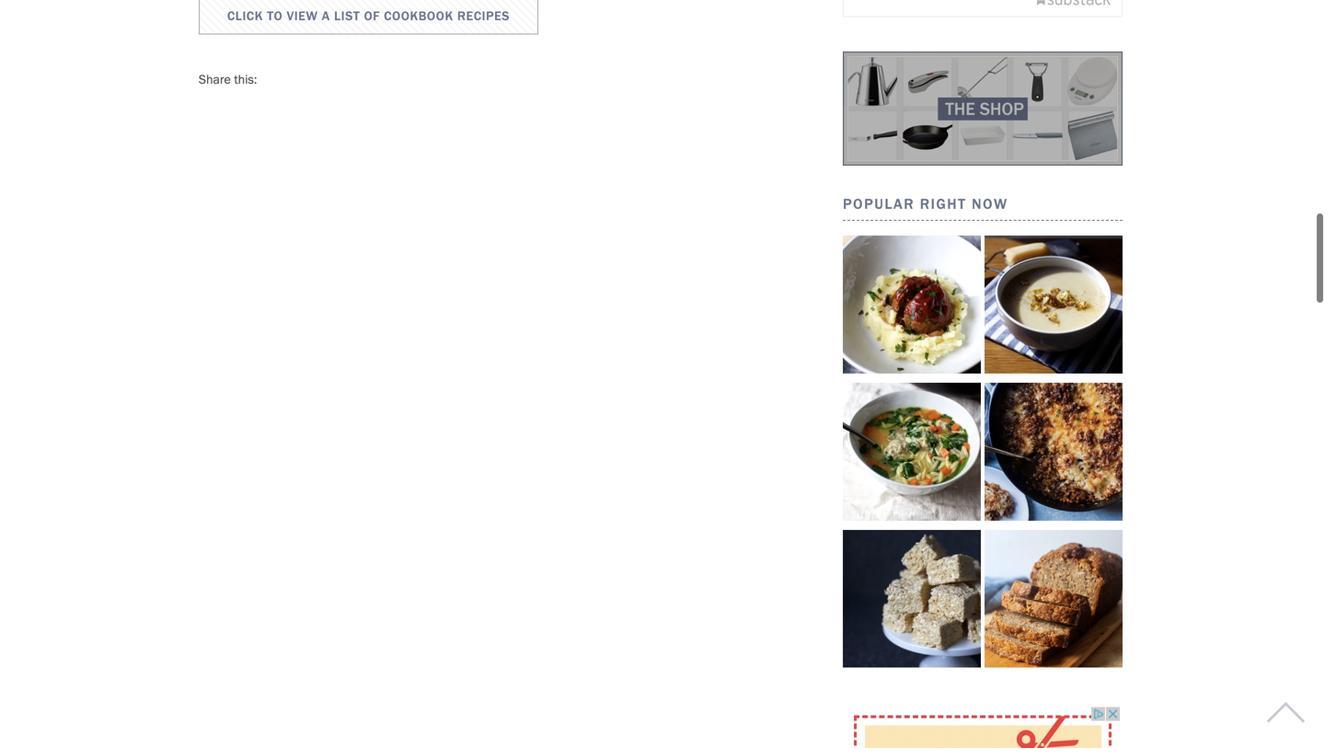 Task type: locate. For each thing, give the bounding box(es) containing it.
right
[[920, 195, 967, 212]]

tomato-glazed meatloaves with brown butter mashed potatoes image
[[843, 236, 981, 374]]

ultimate banana bread image
[[985, 530, 1123, 668]]

advertisement element
[[845, 706, 1121, 748]]

None search field
[[75, 44, 1197, 100]]

click to view a list of cookbook recipes
[[227, 8, 510, 24]]

salted brown butter crispy treats image
[[843, 530, 981, 668]]

greens, orzo and meatball soup image
[[843, 383, 981, 521]]

recipes
[[457, 8, 510, 24]]

to
[[267, 8, 283, 24]]

popular right now
[[843, 195, 1008, 212]]

click
[[227, 8, 263, 24]]

now
[[972, 195, 1008, 212]]



Task type: describe. For each thing, give the bounding box(es) containing it.
list
[[334, 8, 360, 24]]

share
[[199, 71, 231, 87]]

french onion baked lentils and farro image
[[985, 383, 1123, 521]]

cookbook
[[384, 8, 453, 24]]

this:
[[234, 71, 257, 87]]

silky cauliflower soup image
[[985, 236, 1123, 374]]

share this:
[[199, 71, 257, 87]]

view
[[287, 8, 318, 24]]

click to view a list of cookbook recipes button
[[199, 0, 538, 35]]

of
[[364, 8, 380, 24]]

a
[[322, 8, 330, 24]]

popular
[[843, 195, 915, 212]]



Task type: vqa. For each thing, say whether or not it's contained in the screenshot.
the top the to
no



